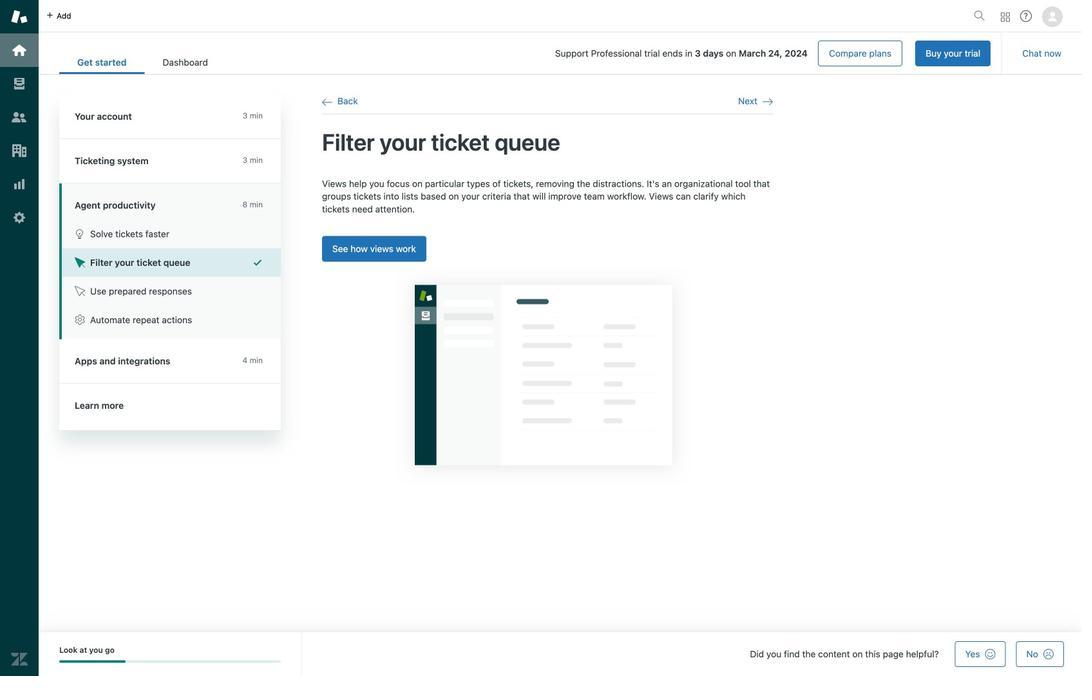 Task type: vqa. For each thing, say whether or not it's contained in the screenshot.
Indicates Location Of Where To Select Views. image
yes



Task type: describe. For each thing, give the bounding box(es) containing it.
March 24, 2024 text field
[[739, 48, 808, 59]]

customers image
[[11, 109, 28, 126]]

get started image
[[11, 42, 28, 59]]

get help image
[[1020, 10, 1032, 22]]

main element
[[0, 0, 39, 676]]

reporting image
[[11, 176, 28, 193]]

zendesk products image
[[1001, 13, 1010, 22]]

organizations image
[[11, 142, 28, 159]]

indicates location of where to select views. image
[[395, 265, 692, 485]]



Task type: locate. For each thing, give the bounding box(es) containing it.
progress bar
[[59, 661, 281, 663]]

zendesk image
[[11, 651, 28, 668]]

views image
[[11, 75, 28, 92]]

tab list
[[59, 50, 226, 74]]

zendesk support image
[[11, 8, 28, 25]]

heading
[[59, 95, 281, 139]]

tab
[[145, 50, 226, 74]]

admin image
[[11, 209, 28, 226]]



